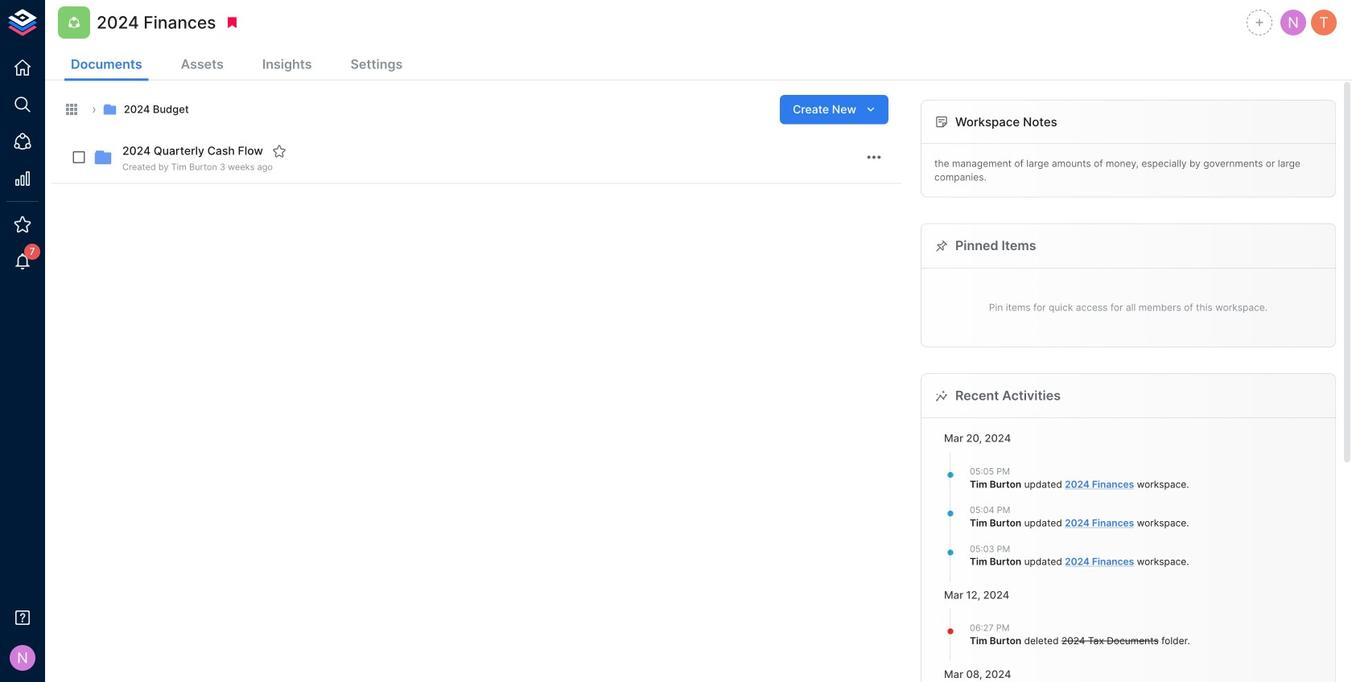 Task type: describe. For each thing, give the bounding box(es) containing it.
favorite image
[[272, 144, 287, 159]]



Task type: locate. For each thing, give the bounding box(es) containing it.
remove bookmark image
[[225, 15, 240, 30]]



Task type: vqa. For each thing, say whether or not it's contained in the screenshot.
Remove Bookmark image
yes



